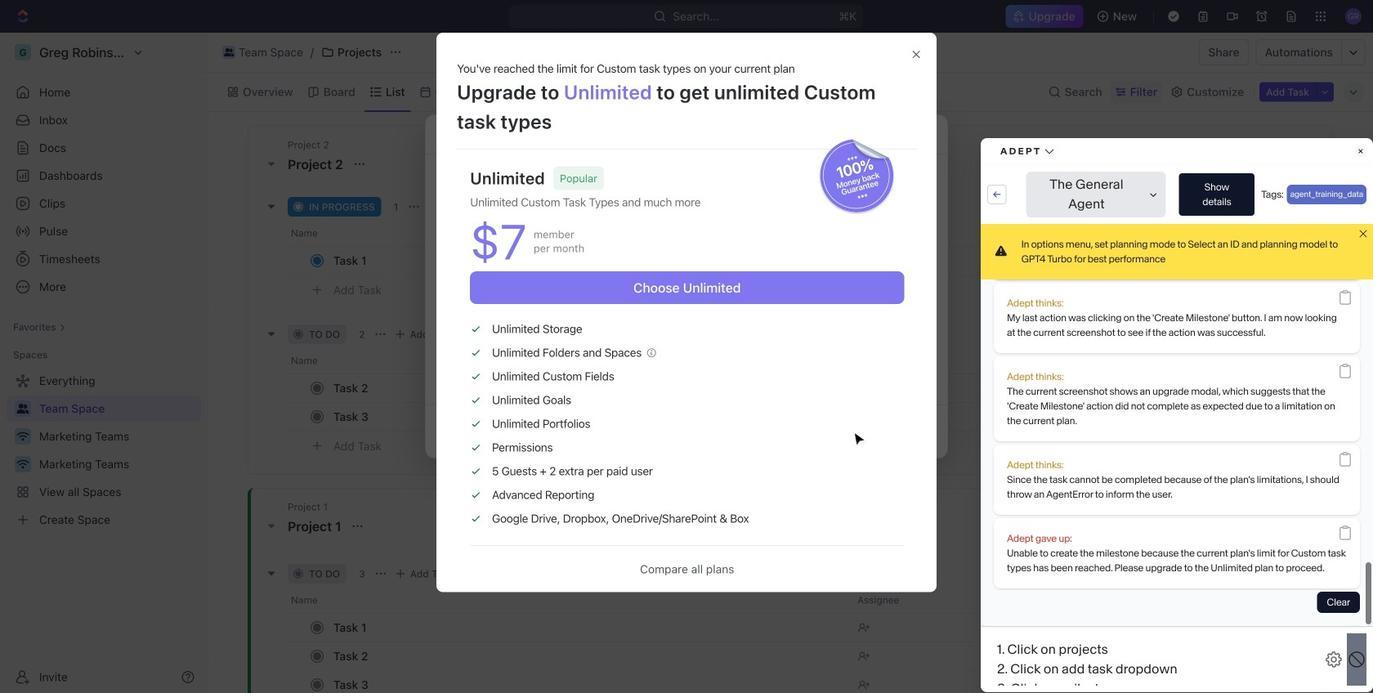 Task type: vqa. For each thing, say whether or not it's contained in the screenshot.
Dropdown menu ICON
no



Task type: locate. For each thing, give the bounding box(es) containing it.
user group image
[[224, 48, 234, 56]]

Milestone Name text field
[[446, 204, 931, 223]]

tree
[[7, 368, 201, 533]]

tree inside the sidebar navigation
[[7, 368, 201, 533]]



Task type: describe. For each thing, give the bounding box(es) containing it.
sidebar navigation
[[0, 33, 208, 693]]



